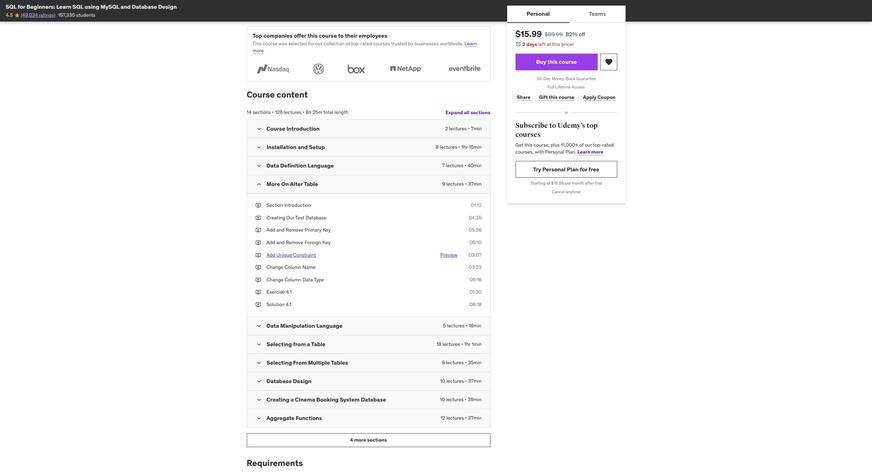 Task type: describe. For each thing, give the bounding box(es) containing it.
course for course introduction
[[267, 125, 285, 132]]

sections for 4 more sections
[[367, 437, 387, 443]]

• for data manipulation language
[[466, 322, 468, 329]]

teams button
[[570, 6, 626, 22]]

lectures for selecting from a table
[[443, 341, 460, 347]]

126
[[275, 109, 283, 115]]

37min for database design
[[468, 378, 482, 384]]

requirements
[[247, 457, 303, 468]]

foreign
[[305, 239, 321, 246]]

creating for creating a cinema booking system database
[[267, 396, 290, 403]]

40min
[[468, 162, 482, 169]]

plan.
[[566, 149, 576, 155]]

xsmall image for add and remove foreign key
[[255, 239, 261, 246]]

4.1 for exercise 4.1
[[286, 289, 292, 295]]

eventbrite image
[[445, 62, 485, 76]]

data for manipulation
[[267, 322, 279, 329]]

cinema
[[295, 396, 315, 403]]

aggregate
[[267, 414, 295, 421]]

xsmall image for solution 4.1
[[255, 301, 261, 308]]

(49,034 ratings)
[[21, 12, 55, 18]]

4 more sections button
[[247, 433, 491, 447]]

10 lectures • 37min
[[440, 378, 482, 384]]

installation and setup
[[267, 144, 325, 151]]

price!
[[562, 41, 574, 47]]

37min for more on alter table
[[468, 181, 482, 187]]

creating a cinema booking system database
[[267, 396, 386, 403]]

booking
[[316, 396, 339, 403]]

4.5
[[6, 12, 13, 18]]

• left the 126
[[272, 109, 274, 115]]

4
[[350, 437, 353, 443]]

introduction for section introduction
[[284, 202, 311, 208]]

small image for selecting from a table
[[255, 341, 262, 348]]

coupon
[[598, 94, 616, 100]]

days
[[527, 41, 537, 47]]

definition
[[280, 162, 307, 169]]

of inside the get this course, plus 11,000+ of our top-rated courses, with personal plan.
[[580, 142, 584, 148]]

after
[[585, 181, 594, 186]]

0 horizontal spatial sections
[[253, 109, 271, 115]]

0 horizontal spatial rated
[[361, 40, 372, 47]]

personal button
[[507, 6, 570, 22]]

lectures for data manipulation language
[[447, 322, 465, 329]]

1 vertical spatial data
[[303, 276, 313, 283]]

1hr for installation and setup
[[462, 144, 468, 150]]

back
[[566, 76, 576, 81]]

10 lectures • 39min
[[440, 396, 482, 402]]

xsmall image for creating our test database
[[255, 214, 261, 221]]

8
[[436, 144, 439, 150]]

0 vertical spatial our
[[315, 40, 322, 47]]

0 horizontal spatial of
[[346, 40, 350, 47]]

top- inside the get this course, plus 11,000+ of our top-rated courses, with personal plan.
[[593, 142, 603, 148]]

more for subscribe to udemy's top courses
[[592, 149, 604, 155]]

add for add and remove foreign key
[[267, 239, 275, 246]]

change for change column data type
[[267, 276, 284, 283]]

selecting for selecting from multiple tables
[[267, 359, 292, 366]]

small image for aggregate functions
[[255, 415, 262, 422]]

with
[[535, 149, 544, 155]]

7min
[[471, 125, 482, 132]]

xsmall image for section introduction
[[255, 202, 261, 209]]

udemy's
[[558, 121, 586, 130]]

creating for creating our test database
[[267, 214, 285, 221]]

0 vertical spatial learn
[[56, 3, 71, 10]]

• for creating a cinema booking system database
[[465, 396, 467, 402]]

small image for more on alter table
[[255, 181, 262, 188]]

functions
[[296, 414, 322, 421]]

small image for database design
[[255, 378, 262, 385]]

database right system
[[361, 396, 386, 403]]

alter
[[290, 180, 303, 187]]

language for data manipulation language
[[317, 322, 343, 329]]

and for add and remove primary key
[[277, 227, 285, 233]]

15min
[[469, 144, 482, 150]]

30-day money-back guarantee full lifetime access
[[537, 76, 596, 90]]

data definition language
[[267, 162, 334, 169]]

constraint
[[293, 252, 316, 258]]

database down selecting from multiple tables
[[267, 377, 292, 384]]

03:07
[[469, 252, 482, 258]]

lifetime
[[556, 84, 571, 90]]

12
[[441, 415, 445, 421]]

trusted
[[391, 40, 407, 47]]

small image for data
[[255, 162, 262, 169]]

14 sections • 126 lectures • 8h 25m total length
[[247, 109, 349, 115]]

column for name
[[285, 264, 302, 270]]

ratings)
[[39, 12, 55, 18]]

learn more link for top companies offer this course to their employees
[[253, 40, 477, 54]]

lectures for selecting from multiple tables
[[446, 359, 464, 366]]

sql for beginners: learn sql using mysql and database design
[[6, 3, 177, 10]]

$15.99 $89.99 82% off
[[516, 29, 586, 39]]

companies
[[264, 32, 293, 39]]

solution 4.1
[[267, 301, 291, 308]]

top
[[253, 32, 262, 39]]

plus
[[551, 142, 560, 148]]

length
[[335, 109, 349, 115]]

add unique constraint
[[267, 252, 316, 258]]

1 horizontal spatial a
[[307, 340, 310, 347]]

change column data type
[[267, 276, 324, 283]]

(49,034
[[21, 12, 38, 18]]

2 days left at this price!
[[523, 41, 574, 47]]

• for data definition language
[[465, 162, 467, 169]]

xsmall image for exercise 4.1
[[255, 289, 261, 296]]

system
[[340, 396, 360, 403]]

2 vertical spatial for
[[580, 166, 588, 173]]

• left 8h 25m
[[303, 109, 305, 115]]

language for data definition language
[[308, 162, 334, 169]]

this right the offer
[[308, 32, 318, 39]]

04:35
[[469, 214, 482, 221]]

introduction for course introduction
[[287, 125, 320, 132]]

10 for database design
[[440, 378, 445, 384]]

14
[[247, 109, 252, 115]]

12 lectures • 37min
[[441, 415, 482, 421]]

multiple
[[308, 359, 330, 366]]

xsmall image for change column data type
[[255, 276, 261, 283]]

small image for selecting from multiple tables
[[255, 359, 262, 366]]

box image
[[345, 62, 368, 76]]

01:30
[[470, 289, 482, 295]]

left
[[539, 41, 546, 47]]

try
[[533, 166, 541, 173]]

more inside 4 more sections button
[[354, 437, 366, 443]]

remove for foreign
[[286, 239, 304, 246]]

small image for data manipulation language
[[255, 322, 262, 329]]

table for selecting from a table
[[311, 340, 326, 347]]

get
[[516, 142, 524, 148]]

course content
[[247, 89, 308, 100]]

setup
[[309, 144, 325, 151]]

per
[[565, 181, 571, 186]]

9 lectures • 35min
[[442, 359, 482, 366]]

manipulation
[[280, 322, 315, 329]]

lectures for more on alter table
[[447, 181, 464, 187]]

1hr for selecting from a table
[[464, 341, 471, 347]]

beginners:
[[26, 3, 55, 10]]

courses,
[[516, 149, 534, 155]]

0 horizontal spatial for
[[18, 3, 25, 10]]

buy this course button
[[516, 53, 598, 70]]

selecting from multiple tables
[[267, 359, 348, 366]]

primary
[[305, 227, 322, 233]]

personal inside the get this course, plus 11,000+ of our top-rated courses, with personal plan.
[[545, 149, 564, 155]]

try personal plan for free link
[[516, 161, 617, 178]]

lectures for installation and setup
[[440, 144, 457, 150]]

• for installation and setup
[[459, 144, 460, 150]]

1min
[[472, 341, 482, 347]]

free
[[589, 166, 600, 173]]

more
[[267, 180, 280, 187]]

05:36
[[469, 227, 482, 233]]

0 horizontal spatial top-
[[351, 40, 361, 47]]

1 vertical spatial for
[[308, 40, 314, 47]]

netapp image
[[386, 62, 426, 76]]



Task type: vqa. For each thing, say whether or not it's contained in the screenshot.


Task type: locate. For each thing, give the bounding box(es) containing it.
small image for creating
[[255, 396, 262, 403]]

2 vertical spatial 37min
[[468, 415, 482, 421]]

lectures right 7
[[446, 162, 464, 169]]

2 for 2 days left at this price!
[[523, 41, 526, 47]]

0 vertical spatial creating
[[267, 214, 285, 221]]

$16.58
[[551, 181, 564, 186]]

5 xsmall image from the top
[[255, 289, 261, 296]]

1 vertical spatial courses
[[516, 130, 541, 139]]

rated inside the get this course, plus 11,000+ of our top-rated courses, with personal plan.
[[603, 142, 614, 148]]

selecting from a table
[[267, 340, 326, 347]]

0 vertical spatial personal
[[527, 10, 550, 17]]

• left 39min
[[465, 396, 467, 402]]

courses down subscribe
[[516, 130, 541, 139]]

2 horizontal spatial for
[[580, 166, 588, 173]]

xsmall image
[[255, 214, 261, 221], [255, 227, 261, 234], [255, 239, 261, 246], [255, 264, 261, 271], [255, 289, 261, 296]]

course up 14
[[247, 89, 275, 100]]

cancel
[[552, 189, 565, 194]]

1 horizontal spatial rated
[[603, 142, 614, 148]]

1 vertical spatial a
[[291, 396, 294, 403]]

more for top companies offer this course to their employees
[[253, 47, 264, 54]]

lectures for aggregate functions
[[447, 415, 464, 421]]

and right the mysql
[[121, 3, 131, 10]]

0 horizontal spatial learn more link
[[253, 40, 477, 54]]

3 xsmall image from the top
[[255, 239, 261, 246]]

remove down creating our test database
[[286, 227, 304, 233]]

to left the udemy's
[[550, 121, 556, 130]]

1 vertical spatial of
[[580, 142, 584, 148]]

course up back
[[559, 58, 577, 65]]

language right 'manipulation'
[[317, 322, 343, 329]]

01:12
[[471, 202, 482, 208]]

1 vertical spatial to
[[550, 121, 556, 130]]

1 vertical spatial selecting
[[267, 359, 292, 366]]

add left unique
[[267, 252, 275, 258]]

lectures for course introduction
[[449, 125, 467, 132]]

1 vertical spatial learn more
[[578, 149, 604, 155]]

subscribe
[[516, 121, 548, 130]]

get this course, plus 11,000+ of our top-rated courses, with personal plan.
[[516, 142, 614, 155]]

0 vertical spatial learn more
[[253, 40, 477, 54]]

6 small image from the top
[[255, 359, 262, 366]]

9 down 7
[[442, 181, 445, 187]]

course inside buy this course button
[[559, 58, 577, 65]]

lectures right 18
[[443, 341, 460, 347]]

wishlist image
[[605, 58, 613, 66]]

2 vertical spatial learn
[[578, 149, 591, 155]]

data left type
[[303, 276, 313, 283]]

1 37min from the top
[[468, 181, 482, 187]]

2 change from the top
[[267, 276, 284, 283]]

sections inside 4 more sections button
[[367, 437, 387, 443]]

3 add from the top
[[267, 252, 275, 258]]

personal up $16.58
[[543, 166, 566, 173]]

• for selecting from a table
[[461, 341, 463, 347]]

change up the exercise
[[267, 276, 284, 283]]

sections right all
[[471, 109, 491, 116]]

of
[[346, 40, 350, 47], [580, 142, 584, 148]]

lectures for creating a cinema booking system database
[[446, 396, 464, 402]]

0 vertical spatial at
[[547, 41, 551, 47]]

2 vertical spatial add
[[267, 252, 275, 258]]

course for course content
[[247, 89, 275, 100]]

1 vertical spatial table
[[311, 340, 326, 347]]

add for add and remove primary key
[[267, 227, 275, 233]]

5 small image from the top
[[255, 341, 262, 348]]

• for selecting from multiple tables
[[465, 359, 467, 366]]

small image for installation and setup
[[255, 144, 262, 151]]

data down solution
[[267, 322, 279, 329]]

1 selecting from the top
[[267, 340, 292, 347]]

alarm image
[[516, 41, 521, 47]]

2 vertical spatial more
[[354, 437, 366, 443]]

add for add unique constraint
[[267, 252, 275, 258]]

9 for more on alter table
[[442, 181, 445, 187]]

and for add and remove foreign key
[[277, 239, 285, 246]]

10 up 10 lectures • 39min at bottom
[[440, 378, 445, 384]]

for up (49,034
[[18, 3, 25, 10]]

• left 7min
[[468, 125, 470, 132]]

8h 25m
[[306, 109, 323, 115]]

introduction down 14 sections • 126 lectures • 8h 25m total length
[[287, 125, 320, 132]]

1 vertical spatial 4.1
[[286, 301, 291, 308]]

7 small image from the top
[[255, 378, 262, 385]]

0 vertical spatial for
[[18, 3, 25, 10]]

guarantee
[[577, 76, 596, 81]]

worldwide.
[[440, 40, 464, 47]]

our right 11,000+
[[585, 142, 592, 148]]

1 horizontal spatial sections
[[367, 437, 387, 443]]

solution
[[267, 301, 285, 308]]

lectures down 7 lectures • 40min
[[447, 181, 464, 187]]

10 up 12
[[440, 396, 445, 402]]

4 small image from the top
[[255, 322, 262, 329]]

2 small image from the top
[[255, 396, 262, 403]]

apply coupon
[[583, 94, 616, 100]]

learn more down employees on the left of the page
[[253, 40, 477, 54]]

and down creating our test database
[[277, 227, 285, 233]]

1 sql from the left
[[6, 3, 17, 10]]

1 vertical spatial at
[[547, 181, 550, 186]]

18
[[437, 341, 442, 347]]

2 sql from the left
[[72, 3, 83, 10]]

teams
[[589, 10, 606, 17]]

learn
[[56, 3, 71, 10], [465, 40, 477, 47], [578, 149, 591, 155]]

tab list
[[507, 6, 626, 23]]

0 vertical spatial 2
[[523, 41, 526, 47]]

database right the mysql
[[132, 3, 157, 10]]

8 small image from the top
[[255, 415, 262, 422]]

1 vertical spatial our
[[585, 142, 592, 148]]

change down unique
[[267, 264, 284, 270]]

lectures for data definition language
[[446, 162, 464, 169]]

lectures down 10 lectures • 37min
[[446, 396, 464, 402]]

a left the cinema
[[291, 396, 294, 403]]

• left 15min at the right of the page
[[459, 144, 460, 150]]

key right foreign
[[323, 239, 331, 246]]

top- down their
[[351, 40, 361, 47]]

personal inside button
[[527, 10, 550, 17]]

0 vertical spatial small image
[[255, 162, 262, 169]]

1 xsmall image from the top
[[255, 214, 261, 221]]

• down 9 lectures • 35min
[[465, 378, 467, 384]]

0 vertical spatial of
[[346, 40, 350, 47]]

change column name
[[267, 264, 316, 270]]

9 for selecting from multiple tables
[[442, 359, 445, 366]]

learn more for top companies offer this course to their employees
[[253, 40, 477, 54]]

this right gift
[[549, 94, 558, 100]]

1 remove from the top
[[286, 227, 304, 233]]

selecting for selecting from a table
[[267, 340, 292, 347]]

3 small image from the top
[[255, 181, 262, 188]]

2 right alarm image
[[523, 41, 526, 47]]

1 horizontal spatial 2
[[523, 41, 526, 47]]

gift
[[539, 94, 548, 100]]

lectures up 10 lectures • 39min at bottom
[[447, 378, 464, 384]]

and
[[121, 3, 131, 10], [298, 144, 308, 151], [277, 227, 285, 233], [277, 239, 285, 246]]

0 vertical spatial add
[[267, 227, 275, 233]]

learn more for subscribe to udemy's top courses
[[578, 149, 604, 155]]

lectures right the 126
[[284, 109, 302, 115]]

1 vertical spatial introduction
[[284, 202, 311, 208]]

• down 10 lectures • 39min at bottom
[[465, 415, 467, 421]]

preview
[[441, 252, 458, 258]]

9 lectures • 37min
[[442, 181, 482, 187]]

for left free
[[580, 166, 588, 173]]

0 vertical spatial 37min
[[468, 181, 482, 187]]

add and remove primary key
[[267, 227, 331, 233]]

2 horizontal spatial learn
[[578, 149, 591, 155]]

anytime
[[566, 189, 581, 194]]

$15.99
[[516, 29, 542, 39]]

1 small image from the top
[[255, 125, 262, 132]]

change for change column name
[[267, 264, 284, 270]]

course inside gift this course link
[[559, 94, 575, 100]]

2 remove from the top
[[286, 239, 304, 246]]

learn for top companies offer this course to their employees
[[465, 40, 477, 47]]

37min down 35min
[[468, 378, 482, 384]]

2 horizontal spatial more
[[592, 149, 604, 155]]

2 column from the top
[[285, 276, 302, 283]]

0 vertical spatial design
[[158, 3, 177, 10]]

off
[[579, 31, 586, 38]]

small image
[[255, 125, 262, 132], [255, 144, 262, 151], [255, 181, 262, 188], [255, 322, 262, 329], [255, 341, 262, 348], [255, 359, 262, 366], [255, 378, 262, 385], [255, 415, 262, 422]]

full
[[548, 84, 555, 90]]

our inside the get this course, plus 11,000+ of our top-rated courses, with personal plan.
[[585, 142, 592, 148]]

tab list containing personal
[[507, 6, 626, 23]]

7 lectures • 40min
[[442, 162, 482, 169]]

courses down employees on the left of the page
[[373, 40, 390, 47]]

1 column from the top
[[285, 264, 302, 270]]

06:18
[[470, 301, 482, 308]]

money-
[[552, 76, 566, 81]]

9 down 18 lectures • 1hr 1min
[[442, 359, 445, 366]]

1 horizontal spatial learn more link
[[578, 149, 604, 155]]

add down section
[[267, 227, 275, 233]]

1 vertical spatial top-
[[593, 142, 603, 148]]

1 horizontal spatial of
[[580, 142, 584, 148]]

all
[[464, 109, 470, 116]]

starting at $16.58 per month after trial cancel anytime
[[531, 181, 602, 194]]

for down top companies offer this course to their employees
[[308, 40, 314, 47]]

• for course introduction
[[468, 125, 470, 132]]

remove for primary
[[286, 227, 304, 233]]

courses
[[373, 40, 390, 47], [516, 130, 541, 139]]

1 vertical spatial 2
[[445, 125, 448, 132]]

10
[[440, 378, 445, 384], [440, 396, 445, 402]]

1hr left 1min
[[464, 341, 471, 347]]

• for more on alter table
[[465, 181, 467, 187]]

2 key from the top
[[323, 239, 331, 246]]

35min
[[468, 359, 482, 366]]

lectures right 8
[[440, 144, 457, 150]]

37min down 39min
[[468, 415, 482, 421]]

2 xsmall image from the top
[[255, 227, 261, 234]]

personal
[[527, 10, 550, 17], [545, 149, 564, 155], [543, 166, 566, 173]]

this up courses,
[[525, 142, 533, 148]]

table up multiple on the left bottom of page
[[311, 340, 326, 347]]

lectures down expand
[[449, 125, 467, 132]]

0 horizontal spatial a
[[291, 396, 294, 403]]

design
[[158, 3, 177, 10], [293, 377, 312, 384]]

course down the 126
[[267, 125, 285, 132]]

4 xsmall image from the top
[[255, 264, 261, 271]]

volkswagen image
[[311, 62, 326, 76]]

• for aggregate functions
[[465, 415, 467, 421]]

• left 1min
[[461, 341, 463, 347]]

key for add and remove foreign key
[[323, 239, 331, 246]]

learn more link for subscribe to udemy's top courses
[[578, 149, 604, 155]]

1 vertical spatial 9
[[442, 359, 445, 366]]

learn up 157,330
[[56, 3, 71, 10]]

2 horizontal spatial sections
[[471, 109, 491, 116]]

at right left
[[547, 41, 551, 47]]

1 vertical spatial design
[[293, 377, 312, 384]]

students
[[76, 12, 95, 18]]

2 small image from the top
[[255, 144, 262, 151]]

1hr left 15min at the right of the page
[[462, 144, 468, 150]]

and for installation and setup
[[298, 144, 308, 151]]

creating our test database
[[267, 214, 326, 221]]

sections right 14
[[253, 109, 271, 115]]

language down setup
[[308, 162, 334, 169]]

0 vertical spatial more
[[253, 47, 264, 54]]

0 horizontal spatial courses
[[373, 40, 390, 47]]

expand
[[446, 109, 463, 116]]

apply coupon button
[[582, 90, 617, 104]]

key for add and remove primary key
[[323, 227, 331, 233]]

1 horizontal spatial sql
[[72, 3, 83, 10]]

1 xsmall image from the top
[[255, 202, 261, 209]]

and left setup
[[298, 144, 308, 151]]

key right "primary"
[[323, 227, 331, 233]]

3 37min from the top
[[468, 415, 482, 421]]

0 vertical spatial 4.1
[[286, 289, 292, 295]]

05:16
[[470, 276, 482, 283]]

sql up the 157,330 students in the left top of the page
[[72, 3, 83, 10]]

data manipulation language
[[267, 322, 343, 329]]

•
[[272, 109, 274, 115], [303, 109, 305, 115], [468, 125, 470, 132], [459, 144, 460, 150], [465, 162, 467, 169], [465, 181, 467, 187], [466, 322, 468, 329], [461, 341, 463, 347], [465, 359, 467, 366], [465, 378, 467, 384], [465, 396, 467, 402], [465, 415, 467, 421]]

0 vertical spatial selecting
[[267, 340, 292, 347]]

2 add from the top
[[267, 239, 275, 246]]

or
[[565, 110, 568, 115]]

10 for creating a cinema booking system database
[[440, 396, 445, 402]]

sections for expand all sections
[[471, 109, 491, 116]]

this
[[253, 40, 262, 47]]

0 vertical spatial introduction
[[287, 125, 320, 132]]

• left 18min
[[466, 322, 468, 329]]

this for gift
[[549, 94, 558, 100]]

$89.99
[[545, 31, 563, 38]]

0 horizontal spatial learn
[[56, 3, 71, 10]]

installation
[[267, 144, 297, 151]]

table for more on alter table
[[304, 180, 318, 187]]

0 vertical spatial 10
[[440, 378, 445, 384]]

1 vertical spatial learn more link
[[578, 149, 604, 155]]

from
[[293, 359, 307, 366]]

0 vertical spatial top-
[[351, 40, 361, 47]]

to inside subscribe to udemy's top courses
[[550, 121, 556, 130]]

data for definition
[[267, 162, 279, 169]]

column for data
[[285, 276, 302, 283]]

0 vertical spatial courses
[[373, 40, 390, 47]]

this for buy
[[548, 58, 558, 65]]

section
[[267, 202, 283, 208]]

0 horizontal spatial 2
[[445, 125, 448, 132]]

total
[[324, 109, 333, 115]]

1 vertical spatial rated
[[603, 142, 614, 148]]

1 vertical spatial change
[[267, 276, 284, 283]]

a right from
[[307, 340, 310, 347]]

nasdaq image
[[253, 62, 293, 76]]

1 change from the top
[[267, 264, 284, 270]]

4.1 for solution 4.1
[[286, 301, 291, 308]]

2 creating from the top
[[267, 396, 290, 403]]

at
[[547, 41, 551, 47], [547, 181, 550, 186]]

key
[[323, 227, 331, 233], [323, 239, 331, 246]]

add inside button
[[267, 252, 275, 258]]

0 vertical spatial 9
[[442, 181, 445, 187]]

1 horizontal spatial for
[[308, 40, 314, 47]]

course introduction
[[267, 125, 320, 132]]

expand all sections button
[[446, 106, 491, 120]]

tables
[[331, 359, 348, 366]]

for
[[18, 3, 25, 10], [308, 40, 314, 47], [580, 166, 588, 173]]

1 vertical spatial course
[[267, 125, 285, 132]]

add
[[267, 227, 275, 233], [267, 239, 275, 246], [267, 252, 275, 258]]

sql up 4.5
[[6, 3, 17, 10]]

unique
[[277, 252, 292, 258]]

sections inside expand all sections dropdown button
[[471, 109, 491, 116]]

selecting left from
[[267, 340, 292, 347]]

and up unique
[[277, 239, 285, 246]]

1 horizontal spatial learn
[[465, 40, 477, 47]]

day
[[544, 76, 551, 81]]

• for database design
[[465, 378, 467, 384]]

1 small image from the top
[[255, 162, 262, 169]]

xsmall image for add and remove primary key
[[255, 227, 261, 234]]

0 vertical spatial course
[[247, 89, 275, 100]]

small image
[[255, 162, 262, 169], [255, 396, 262, 403]]

0 vertical spatial language
[[308, 162, 334, 169]]

0 vertical spatial key
[[323, 227, 331, 233]]

sql
[[6, 3, 17, 10], [72, 3, 83, 10]]

small image for course introduction
[[255, 125, 262, 132]]

157,330
[[58, 12, 75, 18]]

0 horizontal spatial to
[[338, 32, 344, 39]]

this inside the get this course, plus 11,000+ of our top-rated courses, with personal plan.
[[525, 142, 533, 148]]

courses inside subscribe to udemy's top courses
[[516, 130, 541, 139]]

2 vertical spatial data
[[267, 322, 279, 329]]

lectures down 18 lectures • 1hr 1min
[[446, 359, 464, 366]]

1 horizontal spatial more
[[354, 437, 366, 443]]

18min
[[469, 322, 482, 329]]

0 horizontal spatial design
[[158, 3, 177, 10]]

try personal plan for free
[[533, 166, 600, 173]]

37min for aggregate functions
[[468, 415, 482, 421]]

by
[[408, 40, 413, 47]]

2 37min from the top
[[468, 378, 482, 384]]

lectures right 12
[[447, 415, 464, 421]]

lectures for database design
[[447, 378, 464, 384]]

this down $89.99
[[552, 41, 560, 47]]

1 horizontal spatial top-
[[593, 142, 603, 148]]

1 add from the top
[[267, 227, 275, 233]]

this for get
[[525, 142, 533, 148]]

more down this
[[253, 47, 264, 54]]

0 horizontal spatial more
[[253, 47, 264, 54]]

expand all sections
[[446, 109, 491, 116]]

1 vertical spatial more
[[592, 149, 604, 155]]

learn for subscribe to udemy's top courses
[[578, 149, 591, 155]]

this inside button
[[548, 58, 558, 65]]

at inside starting at $16.58 per month after trial cancel anytime
[[547, 181, 550, 186]]

at left $16.58
[[547, 181, 550, 186]]

0 vertical spatial change
[[267, 264, 284, 270]]

mysql
[[101, 3, 119, 10]]

1 vertical spatial small image
[[255, 396, 262, 403]]

to left their
[[338, 32, 344, 39]]

learn more link down employees on the left of the page
[[253, 40, 477, 54]]

course down the companies
[[263, 40, 278, 47]]

1 key from the top
[[323, 227, 331, 233]]

4.1 right solution
[[286, 301, 291, 308]]

1 vertical spatial remove
[[286, 239, 304, 246]]

learn more up free
[[578, 149, 604, 155]]

1 vertical spatial 10
[[440, 396, 445, 402]]

2 vertical spatial personal
[[543, 166, 566, 173]]

xsmall image
[[255, 202, 261, 209], [255, 252, 261, 258], [255, 276, 261, 283], [255, 301, 261, 308]]

0 vertical spatial to
[[338, 32, 344, 39]]

1 vertical spatial learn
[[465, 40, 477, 47]]

0 horizontal spatial our
[[315, 40, 322, 47]]

table right alter
[[304, 180, 318, 187]]

0 vertical spatial 1hr
[[462, 144, 468, 150]]

3 xsmall image from the top
[[255, 276, 261, 283]]

1 horizontal spatial to
[[550, 121, 556, 130]]

data up more
[[267, 162, 279, 169]]

creating down section
[[267, 214, 285, 221]]

this right buy
[[548, 58, 558, 65]]

more up free
[[592, 149, 604, 155]]

• down 7 lectures • 40min
[[465, 181, 467, 187]]

2 down expand
[[445, 125, 448, 132]]

2 for 2 lectures • 7min
[[445, 125, 448, 132]]

add and remove foreign key
[[267, 239, 331, 246]]

xsmall image for change column name
[[255, 264, 261, 271]]

1 vertical spatial language
[[317, 322, 343, 329]]

this course was selected for our collection of top-rated courses trusted by businesses worldwide.
[[253, 40, 464, 47]]

1 vertical spatial personal
[[545, 149, 564, 155]]

0 vertical spatial a
[[307, 340, 310, 347]]

5
[[443, 322, 446, 329]]

37min down 40min at top right
[[468, 181, 482, 187]]

2 xsmall image from the top
[[255, 252, 261, 258]]

introduction up creating our test database
[[284, 202, 311, 208]]

personal up the $15.99
[[527, 10, 550, 17]]

11,000+
[[561, 142, 578, 148]]

1 horizontal spatial courses
[[516, 130, 541, 139]]

collection
[[324, 40, 345, 47]]

aggregate functions
[[267, 414, 322, 421]]

• left 35min
[[465, 359, 467, 366]]

more
[[253, 47, 264, 54], [592, 149, 604, 155], [354, 437, 366, 443]]

personal down 'plus'
[[545, 149, 564, 155]]

1 horizontal spatial learn more
[[578, 149, 604, 155]]

trial
[[595, 181, 602, 186]]

of down their
[[346, 40, 350, 47]]

column down change column name
[[285, 276, 302, 283]]

4.1 right the exercise
[[286, 289, 292, 295]]

2 selecting from the top
[[267, 359, 292, 366]]

remove up add unique constraint
[[286, 239, 304, 246]]

offer
[[294, 32, 306, 39]]

1 vertical spatial key
[[323, 239, 331, 246]]

learn more link up free
[[578, 149, 604, 155]]

database up "primary"
[[306, 214, 326, 221]]

1 vertical spatial 37min
[[468, 378, 482, 384]]

1 creating from the top
[[267, 214, 285, 221]]

0 horizontal spatial learn more
[[253, 40, 477, 54]]

0 vertical spatial remove
[[286, 227, 304, 233]]

4 xsmall image from the top
[[255, 301, 261, 308]]

course up collection
[[319, 32, 337, 39]]

1 vertical spatial add
[[267, 239, 275, 246]]

0 vertical spatial rated
[[361, 40, 372, 47]]

learn right plan.
[[578, 149, 591, 155]]

employees
[[359, 32, 388, 39]]



